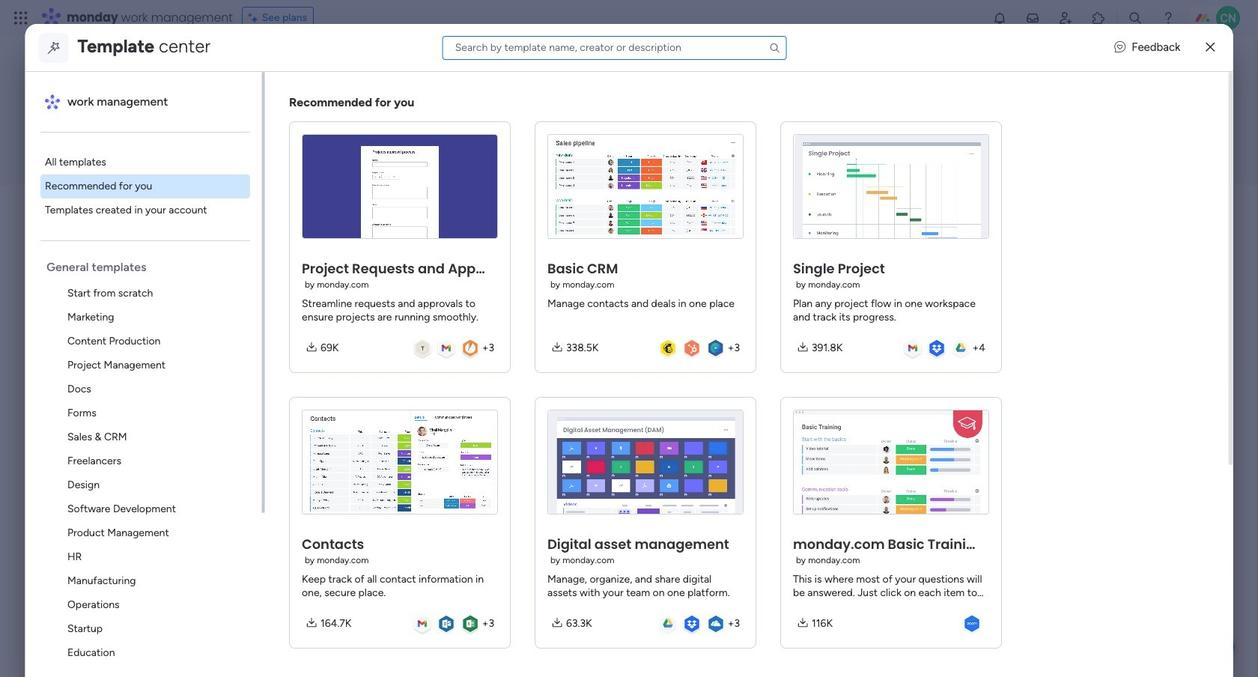 Task type: describe. For each thing, give the bounding box(es) containing it.
explore element
[[40, 151, 262, 223]]

Search by template name, creator or description search field
[[443, 36, 787, 60]]

update feed image
[[1026, 10, 1041, 25]]

monday marketplace image
[[1092, 10, 1107, 25]]

quick search results list box
[[62, 336, 818, 465]]

invite members image
[[1059, 10, 1074, 25]]

add to favorites image for private board image
[[782, 392, 797, 407]]

notifications image
[[993, 10, 1008, 25]]



Task type: locate. For each thing, give the bounding box(es) containing it.
None field
[[172, 192, 1198, 223]]

search everything image
[[1129, 10, 1143, 25]]

heading
[[46, 259, 262, 276]]

0 vertical spatial add to favorites image
[[782, 349, 797, 364]]

None search field
[[443, 36, 787, 60]]

list box
[[40, 72, 265, 677]]

add to favorites image for public board image
[[782, 349, 797, 364]]

add to favorites image
[[782, 349, 797, 364], [782, 392, 797, 407]]

work management templates element
[[40, 282, 262, 677]]

help image
[[1161, 10, 1176, 25]]

public board image
[[85, 349, 101, 366]]

1 vertical spatial add to favorites image
[[782, 392, 797, 407]]

search image
[[769, 42, 781, 54]]

v2 user feedback image
[[1115, 39, 1127, 56]]

2 add to favorites image from the top
[[782, 392, 797, 407]]

close image
[[1207, 42, 1216, 53]]

select product image
[[13, 10, 28, 25]]

see plans image
[[249, 10, 262, 26]]

1 add to favorites image from the top
[[782, 349, 797, 364]]

remove from favorites image
[[782, 435, 797, 450]]

cool name image
[[1217, 6, 1241, 30]]

public board image
[[85, 435, 101, 451]]

private board image
[[85, 392, 101, 408]]



Task type: vqa. For each thing, say whether or not it's contained in the screenshot.
topmost "Previous Month" icon
no



